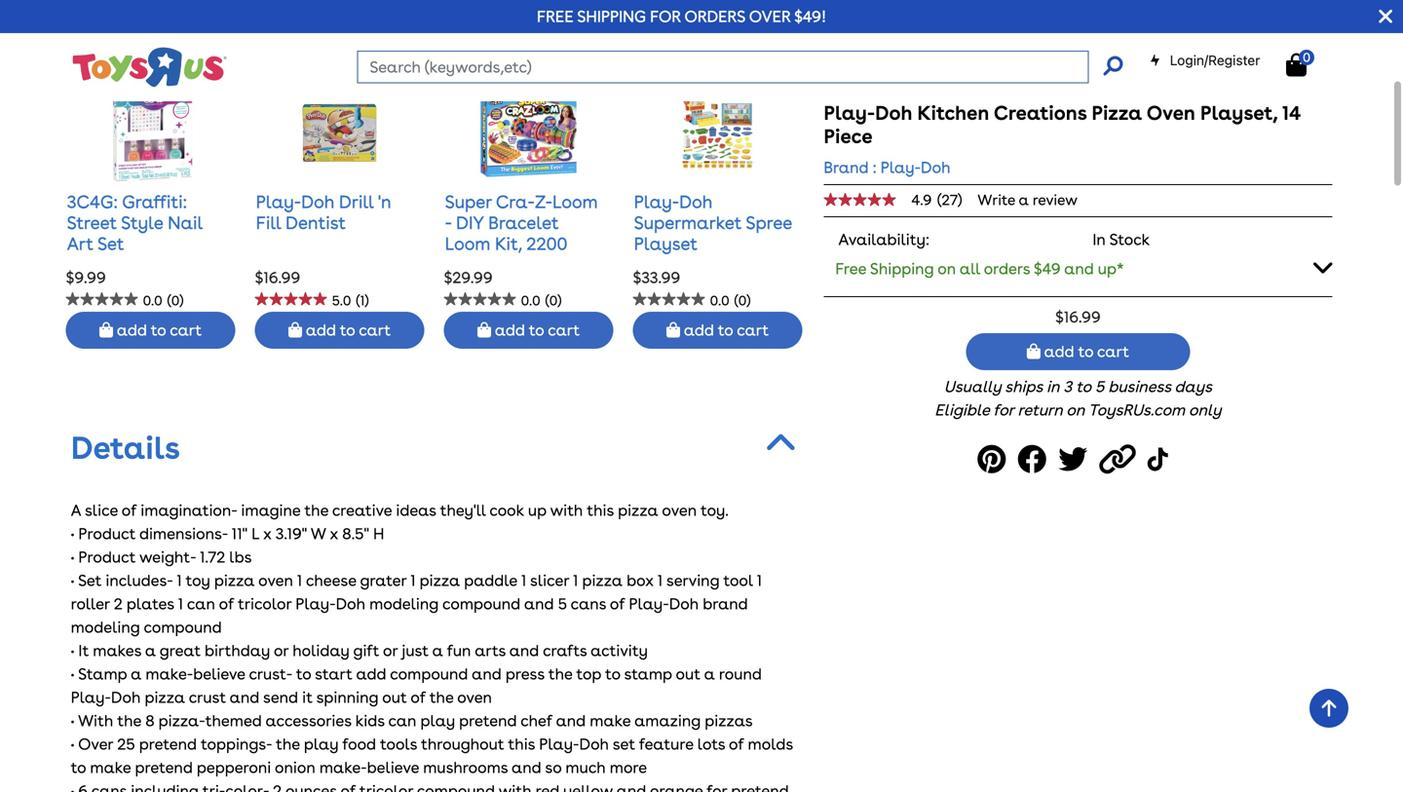 Task type: vqa. For each thing, say whether or not it's contained in the screenshot.


Task type: locate. For each thing, give the bounding box(es) containing it.
free inside dropdown button
[[836, 259, 867, 278]]

1 right slicer
[[573, 571, 578, 590]]

0 vertical spatial can
[[187, 594, 215, 613]]

2 product from the top
[[78, 548, 136, 567]]

1 0.0 (0) from the left
[[143, 292, 184, 309]]

(0) down nail in the top left of the page
[[167, 292, 184, 309]]

0 horizontal spatial 5
[[558, 594, 567, 613]]

imagine
[[241, 501, 301, 520]]

2 horizontal spatial 0.0
[[710, 292, 730, 309]]

1 vertical spatial 5
[[558, 594, 567, 613]]

toys
[[468, 19, 534, 57]]

doh up much at left bottom
[[579, 735, 609, 754]]

pizza
[[1092, 101, 1142, 125]]

latex
[[445, 255, 492, 276]]

1 horizontal spatial (0)
[[545, 292, 562, 309]]

arts
[[475, 641, 506, 660]]

6 up design
[[506, 276, 516, 297]]

play- up supermarket
[[634, 191, 679, 212]]

close button image
[[1379, 6, 1393, 27]]

on left the all
[[938, 259, 956, 278]]

1 horizontal spatial 0.0
[[521, 292, 541, 309]]

pretend up throughout
[[459, 711, 517, 730]]

pizza up box
[[618, 501, 659, 520]]

3 (0) from the left
[[734, 292, 751, 309]]

shopping bag image for play-doh supermarket spree playset
[[667, 322, 680, 338]]

1 horizontal spatial can
[[388, 711, 417, 730]]

0 vertical spatial on
[[938, 259, 956, 278]]

pretend up including
[[135, 758, 193, 777]]

0 horizontal spatial 6
[[78, 782, 88, 792]]

including
[[131, 782, 199, 792]]

1 horizontal spatial x
[[330, 524, 338, 543]]

cra- down design
[[511, 318, 550, 339]]

add for diy
[[495, 320, 525, 340]]

0.0 (0)
[[143, 292, 184, 309], [521, 292, 562, 309], [710, 292, 751, 309]]

0 horizontal spatial believe
[[193, 665, 245, 684]]

1 vertical spatial art
[[567, 318, 594, 339]]

play-doh kitchen creations pizza oven playset, 14 piece brand : play-doh
[[824, 101, 1301, 177]]

1 horizontal spatial believe
[[367, 758, 419, 777]]

1 right plates
[[178, 594, 183, 613]]

play- up so
[[539, 735, 579, 754]]

grater
[[360, 571, 407, 590]]

play up throughout
[[421, 711, 455, 730]]

doh up dentist on the top left
[[301, 191, 335, 212]]

0 horizontal spatial or
[[274, 641, 289, 660]]

modeling up makes
[[71, 618, 140, 637]]

4 • from the top
[[71, 641, 74, 660]]

product up includes-
[[78, 548, 136, 567]]

oven up throughout
[[457, 688, 492, 707]]

0 horizontal spatial this
[[508, 735, 535, 754]]

serving
[[667, 571, 720, 590]]

can
[[187, 594, 215, 613], [388, 711, 417, 730]]

cart for play-doh supermarket spree playset
[[737, 320, 769, 340]]

5.0 (1)
[[332, 292, 369, 309]]

play- up fill
[[256, 191, 301, 212]]

mushrooms
[[423, 758, 508, 777]]

1 (0) from the left
[[167, 292, 184, 309]]

and left so
[[512, 758, 542, 777]]

with
[[78, 711, 113, 730]]

set up roller at the bottom left of page
[[78, 571, 102, 590]]

molds
[[748, 735, 793, 754]]

1 0.0 from the left
[[143, 292, 162, 309]]

cans down over
[[91, 782, 127, 792]]

2 (0) from the left
[[545, 292, 562, 309]]

1 vertical spatial loom
[[445, 234, 491, 254]]

they'll
[[440, 501, 486, 520]]

1 horizontal spatial 0.0 (0)
[[521, 292, 562, 309]]

0 vertical spatial this
[[587, 501, 614, 520]]

3 • from the top
[[71, 571, 74, 590]]

1 vertical spatial make-
[[320, 758, 367, 777]]

0 horizontal spatial 2
[[114, 594, 123, 613]]

z- down the &
[[550, 318, 567, 339]]

0 horizontal spatial free
[[497, 255, 531, 276]]

add to cart button
[[66, 312, 235, 349], [255, 312, 425, 349], [444, 312, 614, 349], [633, 312, 803, 349], [966, 334, 1190, 371]]

0 horizontal spatial on
[[938, 259, 956, 278]]

6 • from the top
[[71, 711, 74, 730]]

pizza-
[[158, 711, 205, 730]]

5 right 3
[[1095, 377, 1104, 396]]

believe up crust
[[193, 665, 245, 684]]

art
[[67, 234, 93, 254], [567, 318, 594, 339]]

creations
[[994, 101, 1087, 125]]

1 horizontal spatial out
[[676, 665, 701, 684]]

•
[[71, 524, 74, 543], [71, 548, 74, 567], [71, 571, 74, 590], [71, 641, 74, 660], [71, 665, 74, 684], [71, 711, 74, 730], [71, 735, 74, 754], [71, 782, 74, 792]]

free down availability:
[[836, 259, 867, 278]]

of down the pizzas
[[729, 735, 744, 754]]

make up set
[[590, 711, 631, 730]]

1 vertical spatial product
[[78, 548, 136, 567]]

1 horizontal spatial $16.99
[[1056, 308, 1101, 327]]

of right slice
[[122, 501, 137, 520]]

playset,
[[1201, 101, 1278, 125]]

free down kit,
[[497, 255, 531, 276]]

yellow
[[563, 782, 613, 792]]

kids
[[356, 711, 385, 730]]

-
[[445, 212, 452, 233]]

compound down paddle
[[442, 594, 521, 613]]

shopping bag image
[[1027, 344, 1041, 359]]

1 horizontal spatial modeling
[[369, 594, 439, 613]]

add to cart button for art
[[66, 312, 235, 349]]

or right gift in the bottom left of the page
[[383, 641, 398, 660]]

supermarket
[[634, 212, 742, 233]]

1 horizontal spatial 5
[[1095, 377, 1104, 396]]

0 horizontal spatial make-
[[146, 665, 193, 684]]

make down over
[[90, 758, 131, 777]]

0 horizontal spatial art
[[67, 234, 93, 254]]

holiday
[[293, 641, 350, 660]]

0 horizontal spatial cans
[[91, 782, 127, 792]]

0 horizontal spatial (0)
[[167, 292, 184, 309]]

2 vertical spatial oven
[[457, 688, 492, 707]]

1 horizontal spatial art
[[567, 318, 594, 339]]

0 vertical spatial pretend
[[459, 711, 517, 730]]

loom up the latex
[[445, 234, 491, 254]]

1 horizontal spatial make-
[[320, 758, 367, 777]]

graffiti:
[[122, 191, 187, 212]]

free shipping on all orders $49 and up*
[[836, 259, 1124, 278]]

and right chef
[[556, 711, 586, 730]]

6
[[506, 276, 516, 297], [78, 782, 88, 792]]

birthday
[[205, 641, 270, 660]]

0 vertical spatial set
[[98, 234, 124, 254]]

0 vertical spatial play
[[421, 711, 455, 730]]

play-doh supermarket spree playset link
[[634, 191, 792, 254]]

2 horizontal spatial 0.0 (0)
[[710, 292, 751, 309]]

themed
[[205, 711, 262, 730]]

bracelet
[[488, 212, 559, 233]]

1 vertical spatial with
[[499, 782, 532, 792]]

set down street
[[98, 234, 124, 254]]

2 0.0 (0) from the left
[[521, 292, 562, 309]]

1 horizontal spatial with
[[550, 501, 583, 520]]

7 • from the top
[[71, 735, 74, 754]]

it
[[78, 641, 89, 660]]

2200
[[527, 234, 568, 254]]

1 horizontal spatial 6
[[506, 276, 516, 297]]

cart
[[170, 320, 202, 340], [359, 320, 391, 340], [548, 320, 580, 340], [737, 320, 769, 340], [1097, 342, 1130, 361]]

1 horizontal spatial free
[[836, 259, 867, 278]]

a left great
[[145, 641, 156, 660]]

art down street
[[67, 234, 93, 254]]

1 vertical spatial can
[[388, 711, 417, 730]]

trending
[[331, 19, 460, 57]]

0 horizontal spatial 0.0
[[143, 292, 162, 309]]

believe down 'tools'
[[367, 758, 419, 777]]

2 horizontal spatial (0)
[[734, 292, 751, 309]]

:
[[873, 158, 877, 177]]

write a review button
[[978, 191, 1078, 209]]

toys r us image
[[71, 45, 227, 89]]

oven down 3.19"
[[258, 571, 293, 590]]

0 vertical spatial 2
[[114, 594, 123, 613]]

1 horizontal spatial tricolor
[[359, 782, 413, 792]]

x right w on the left of page
[[330, 524, 338, 543]]

6 inside super cra-z-loom - diy bracelet loom kit, 2200 latex free color bands, 6 row loom, design & create, cra-z-art ages 8+
[[506, 276, 516, 297]]

1 horizontal spatial cans
[[571, 594, 606, 613]]

&
[[559, 297, 572, 318]]

can up 'tools'
[[388, 711, 417, 730]]

0 vertical spatial make
[[590, 711, 631, 730]]

cart for play-doh drill 'n fill dentist
[[359, 320, 391, 340]]

0 vertical spatial 5
[[1095, 377, 1104, 396]]

in
[[1047, 377, 1060, 396]]

on down 3
[[1067, 401, 1085, 420]]

1 right the tool
[[757, 571, 762, 590]]

review
[[1033, 191, 1078, 209]]

free inside super cra-z-loom - diy bracelet loom kit, 2200 latex free color bands, 6 row loom, design & create, cra-z-art ages 8+
[[497, 255, 531, 276]]

1 left cheese
[[297, 571, 302, 590]]

1 horizontal spatial on
[[1067, 401, 1085, 420]]

for
[[994, 401, 1014, 420]]

stamp
[[624, 665, 672, 684]]

toy
[[186, 571, 210, 590]]

None search field
[[357, 51, 1123, 83]]

tiktok image
[[1148, 438, 1173, 482]]

0 horizontal spatial 0.0 (0)
[[143, 292, 184, 309]]

add to cart button for diy
[[444, 312, 614, 349]]

0 vertical spatial loom
[[553, 191, 598, 212]]

doh inside play-doh supermarket spree playset
[[679, 191, 713, 212]]

fill
[[256, 212, 281, 233]]

can down toy
[[187, 594, 215, 613]]

doh down cheese
[[336, 594, 366, 613]]

play-doh drill 'n fill dentist image
[[300, 84, 380, 182]]

out right stamp
[[676, 665, 701, 684]]

0 vertical spatial product
[[78, 524, 136, 543]]

a
[[71, 501, 81, 520]]

play down accessories
[[304, 735, 339, 754]]

1 horizontal spatial or
[[383, 641, 398, 660]]

0 vertical spatial with
[[550, 501, 583, 520]]

more
[[610, 758, 647, 777]]

tools
[[380, 735, 417, 754]]

pretend down the pizza-
[[139, 735, 197, 754]]

the
[[304, 501, 329, 520], [548, 665, 573, 684], [430, 688, 454, 707], [117, 711, 141, 730], [276, 735, 300, 754]]

art inside super cra-z-loom - diy bracelet loom kit, 2200 latex free color bands, 6 row loom, design & create, cra-z-art ages 8+
[[567, 318, 594, 339]]

pizzas
[[705, 711, 753, 730]]

up*
[[1098, 259, 1124, 278]]

login/register
[[1170, 52, 1261, 68]]

a left the round
[[704, 665, 715, 684]]

1 vertical spatial set
[[78, 571, 102, 590]]

1 vertical spatial z-
[[550, 318, 567, 339]]

play-doh drill 'n fill dentist
[[256, 191, 391, 233]]

5.0
[[332, 292, 351, 309]]

art down the &
[[567, 318, 594, 339]]

cans up crafts
[[571, 594, 606, 613]]

shopping bag image
[[1287, 53, 1307, 77], [99, 322, 113, 338], [289, 322, 302, 338], [478, 322, 491, 338], [667, 322, 680, 338]]

1 left toy
[[176, 571, 182, 590]]

5 • from the top
[[71, 665, 74, 684]]

out down add
[[382, 688, 407, 707]]

pizza
[[618, 501, 659, 520], [214, 571, 255, 590], [420, 571, 460, 590], [582, 571, 623, 590], [145, 688, 185, 707]]

this right up
[[587, 501, 614, 520]]

1 vertical spatial 2
[[273, 782, 282, 792]]

0 vertical spatial cans
[[571, 594, 606, 613]]

$16.99 down free shipping on all orders $49 and up* dropdown button
[[1056, 308, 1101, 327]]

tricolor down lbs
[[238, 594, 292, 613]]

0 horizontal spatial oven
[[258, 571, 293, 590]]

1 vertical spatial 6
[[78, 782, 88, 792]]

cart for 3c4g: graffiti: street style nail art set
[[170, 320, 202, 340]]

$16.99 down fill
[[255, 268, 300, 287]]

and down arts
[[472, 665, 502, 684]]

(0) down color
[[545, 292, 562, 309]]

and left up*
[[1065, 259, 1094, 278]]

or up crust-
[[274, 641, 289, 660]]

5 down slicer
[[558, 594, 567, 613]]

0 vertical spatial oven
[[662, 501, 697, 520]]

0 horizontal spatial loom
[[445, 234, 491, 254]]

lots
[[698, 735, 725, 754]]

add for art
[[117, 320, 147, 340]]

4.9 (27)
[[912, 191, 962, 209]]

0 vertical spatial art
[[67, 234, 93, 254]]

cra- up bracelet
[[496, 191, 535, 212]]

(0) for set
[[167, 292, 184, 309]]

0 vertical spatial make-
[[146, 665, 193, 684]]

0 vertical spatial cra-
[[496, 191, 535, 212]]

stamp
[[78, 665, 127, 684]]

'n
[[378, 191, 391, 212]]

toysrus.com
[[1089, 401, 1185, 420]]

0 horizontal spatial out
[[382, 688, 407, 707]]

add to cart button down $9.99
[[66, 312, 235, 349]]

play- inside play-doh supermarket spree playset
[[634, 191, 679, 212]]

play-
[[824, 101, 875, 125], [881, 158, 921, 177], [256, 191, 301, 212], [634, 191, 679, 212], [296, 594, 336, 613], [629, 594, 669, 613], [71, 688, 111, 707], [539, 735, 579, 754]]

free shipping for orders over $49! link
[[537, 7, 827, 26]]

1 horizontal spatial play
[[421, 711, 455, 730]]

$33.99
[[633, 268, 680, 287]]

play- down cheese
[[296, 594, 336, 613]]

doh
[[875, 101, 913, 125], [921, 158, 951, 177], [301, 191, 335, 212], [679, 191, 713, 212], [336, 594, 366, 613], [669, 594, 699, 613], [111, 688, 141, 707], [579, 735, 609, 754]]

tricolor down 'tools'
[[359, 782, 413, 792]]

cans
[[571, 594, 606, 613], [91, 782, 127, 792]]

1 right grater
[[410, 571, 416, 590]]

to
[[151, 320, 166, 340], [340, 320, 355, 340], [529, 320, 544, 340], [718, 320, 733, 340], [1078, 342, 1094, 361], [1076, 377, 1091, 396], [296, 665, 311, 684], [605, 665, 621, 684], [71, 758, 86, 777]]

1 vertical spatial cra-
[[511, 318, 550, 339]]

on inside usually ships in 3 to 5 business days eligible for return on toysrus.com only
[[1067, 401, 1085, 420]]

to inside usually ships in 3 to 5 business days eligible for return on toysrus.com only
[[1076, 377, 1091, 396]]

1 vertical spatial on
[[1067, 401, 1085, 420]]

this down chef
[[508, 735, 535, 754]]

0.0 left the &
[[521, 292, 541, 309]]

1 vertical spatial cans
[[91, 782, 127, 792]]

1 x from the left
[[263, 524, 272, 543]]

1 horizontal spatial this
[[587, 501, 614, 520]]

6 inside the a slice of imagination- imagine the creative ideas they'll cook up with this pizza oven toy. • product dimensions- 11" l x 3.19" w x 8.5" h • product weight- 1.72 lbs • set includes- 1 toy pizza oven 1 cheese grater 1 pizza paddle 1 slicer 1 pizza box 1 serving tool 1 roller 2 plates 1 can of tricolor play-doh modeling compound and 5 cans of play-doh brand modeling compound • it makes a great birthday or holiday gift or just a fun arts and crafts activity • stamp a make-believe crust- to start add compound and press the top to stamp out a round play-doh pizza crust and send it spinning out of the oven • with the 8 pizza-themed accessories kids can play pretend chef and make amazing pizzas • over 25 pretend toppings- the play food tools throughout this play-doh set feature lots of molds to make pretend pepperoni onion make-believe mushrooms and so much more • 6 cans including tri-color- 2 ounces of tricolor compound with red yellow and orange
[[78, 782, 88, 792]]

cra-
[[496, 191, 535, 212], [511, 318, 550, 339]]

shopping bag image inside 0 link
[[1287, 53, 1307, 77]]

0 vertical spatial 6
[[506, 276, 516, 297]]

with left red
[[499, 782, 532, 792]]

3c4g: graffiti: street style nail art set image
[[102, 84, 199, 182]]

pretend
[[459, 711, 517, 730], [139, 735, 197, 754], [135, 758, 193, 777]]

1 vertical spatial modeling
[[71, 618, 140, 637]]

2 0.0 from the left
[[521, 292, 541, 309]]

x right l in the left of the page
[[263, 524, 272, 543]]

add to cart for diy
[[491, 320, 580, 340]]

add
[[117, 320, 147, 340], [306, 320, 336, 340], [495, 320, 525, 340], [684, 320, 714, 340], [1044, 342, 1075, 361]]

with right up
[[550, 501, 583, 520]]

play-doh supermarket spree playset
[[634, 191, 792, 254]]

play- right :
[[881, 158, 921, 177]]

0 vertical spatial $16.99
[[255, 268, 300, 287]]

0 vertical spatial believe
[[193, 665, 245, 684]]

eligible
[[935, 401, 990, 420]]

feature
[[639, 735, 694, 754]]

1 horizontal spatial 2
[[273, 782, 282, 792]]

up
[[528, 501, 547, 520]]

0 horizontal spatial play
[[304, 735, 339, 754]]

1
[[176, 571, 182, 590], [297, 571, 302, 590], [410, 571, 416, 590], [521, 571, 527, 590], [573, 571, 578, 590], [657, 571, 663, 590], [757, 571, 762, 590], [178, 594, 183, 613]]

2 right roller at the bottom left of page
[[114, 594, 123, 613]]

the up onion
[[276, 735, 300, 754]]

0 vertical spatial out
[[676, 665, 701, 684]]

5 inside usually ships in 3 to 5 business days eligible for return on toysrus.com only
[[1095, 377, 1104, 396]]

z- up bracelet
[[535, 191, 553, 212]]

1 vertical spatial $16.99
[[1056, 308, 1101, 327]]

2 vertical spatial pretend
[[135, 758, 193, 777]]

gift
[[353, 641, 379, 660]]

0 horizontal spatial x
[[263, 524, 272, 543]]

doh up 4.9 (27)
[[921, 158, 951, 177]]



Task type: describe. For each thing, give the bounding box(es) containing it.
usually ships in 3 to 5 business days eligible for return on toysrus.com only
[[935, 377, 1222, 420]]

spree
[[746, 212, 792, 233]]

on inside dropdown button
[[938, 259, 956, 278]]

kitchen
[[918, 101, 990, 125]]

a slice of imagination- imagine the creative ideas they'll cook up with this pizza oven toy. • product dimensions- 11" l x 3.19" w x 8.5" h • product weight- 1.72 lbs • set includes- 1 toy pizza oven 1 cheese grater 1 pizza paddle 1 slicer 1 pizza box 1 serving tool 1 roller 2 plates 1 can of tricolor play-doh modeling compound and 5 cans of play-doh brand modeling compound • it makes a great birthday or holiday gift or just a fun arts and crafts activity • stamp a make-believe crust- to start add compound and press the top to stamp out a round play-doh pizza crust and send it spinning out of the oven • with the 8 pizza-themed accessories kids can play pretend chef and make amazing pizzas • over 25 pretend toppings- the play food tools throughout this play-doh set feature lots of molds to make pretend pepperoni onion make-believe mushrooms and so much more • 6 cans including tri-color- 2 ounces of tricolor compound with red yellow and orange
[[71, 501, 793, 792]]

doh inside play-doh drill 'n fill dentist
[[301, 191, 335, 212]]

$49
[[1034, 259, 1061, 278]]

Enter Keyword or Item No. search field
[[357, 51, 1089, 83]]

free
[[537, 7, 574, 26]]

compound up great
[[144, 618, 222, 637]]

the left 8
[[117, 711, 141, 730]]

business
[[1108, 377, 1171, 396]]

8.5"
[[342, 524, 369, 543]]

3c4g:
[[67, 191, 118, 212]]

shopping bag image for 3c4g: graffiti: street style nail art set
[[99, 322, 113, 338]]

piece
[[824, 125, 873, 148]]

8+
[[490, 339, 511, 360]]

press
[[506, 665, 545, 684]]

of up birthday
[[219, 594, 234, 613]]

tool
[[724, 571, 753, 590]]

0 horizontal spatial $16.99
[[255, 268, 300, 287]]

0.0 (0) for set
[[143, 292, 184, 309]]

brand
[[703, 594, 748, 613]]

the down crafts
[[548, 665, 573, 684]]

shipping
[[577, 7, 646, 26]]

and down slicer
[[524, 594, 554, 613]]

share a link to play-doh kitchen creations pizza oven playset, 14 piece on twitter image
[[1059, 438, 1094, 482]]

l
[[252, 524, 259, 543]]

and down more
[[617, 782, 646, 792]]

drill
[[339, 191, 374, 212]]

(0) for bracelet
[[545, 292, 562, 309]]

1 product from the top
[[78, 524, 136, 543]]

art inside the 3c4g: graffiti: street style nail art set
[[67, 234, 93, 254]]

red
[[536, 782, 560, 792]]

the up w on the left of page
[[304, 501, 329, 520]]

of right ounces
[[341, 782, 356, 792]]

3 0.0 (0) from the left
[[710, 292, 751, 309]]

$9.99
[[66, 268, 106, 287]]

0 link
[[1287, 50, 1327, 77]]

free shipping for orders over $49!
[[537, 7, 827, 26]]

super cra-z-loom - diy bracelet loom kit, 2200 latex free color bands, 6 row loom, design & create, cra-z-art ages 8+ image
[[480, 84, 578, 182]]

a down makes
[[131, 665, 142, 684]]

color-
[[225, 782, 269, 792]]

shopping bag image for play-doh drill 'n fill dentist
[[289, 322, 302, 338]]

(27)
[[938, 191, 962, 209]]

14
[[1282, 101, 1301, 125]]

and inside dropdown button
[[1065, 259, 1094, 278]]

0 vertical spatial modeling
[[369, 594, 439, 613]]

amazing
[[635, 711, 701, 730]]

add to cart for art
[[113, 320, 202, 340]]

just
[[402, 641, 429, 660]]

0 horizontal spatial with
[[499, 782, 532, 792]]

street
[[67, 212, 117, 233]]

over
[[749, 7, 791, 26]]

1 vertical spatial play
[[304, 735, 339, 754]]

stock
[[1110, 230, 1150, 249]]

details link
[[71, 429, 180, 467]]

makes
[[93, 641, 141, 660]]

play- up brand
[[824, 101, 875, 125]]

1 horizontal spatial loom
[[553, 191, 598, 212]]

2 x from the left
[[330, 524, 338, 543]]

2 • from the top
[[71, 548, 74, 567]]

pizza left paddle
[[420, 571, 460, 590]]

ships
[[1005, 377, 1043, 396]]

0 vertical spatial z-
[[535, 191, 553, 212]]

0 horizontal spatial tricolor
[[238, 594, 292, 613]]

nail
[[168, 212, 203, 233]]

create,
[[445, 318, 507, 339]]

free shipping on all orders $49 and up* button
[[824, 248, 1333, 288]]

0.0 for set
[[143, 292, 162, 309]]

write a review
[[978, 191, 1078, 209]]

oven
[[1147, 101, 1196, 125]]

toppings-
[[201, 735, 272, 754]]

0
[[1303, 50, 1311, 65]]

slice
[[85, 501, 118, 520]]

write
[[978, 191, 1016, 209]]

3.19"
[[275, 524, 307, 543]]

of up activity
[[610, 594, 625, 613]]

orders
[[984, 259, 1030, 278]]

h
[[373, 524, 384, 543]]

round
[[719, 665, 762, 684]]

add for dentist
[[306, 320, 336, 340]]

2 horizontal spatial oven
[[662, 501, 697, 520]]

in
[[1093, 230, 1106, 249]]

set inside the a slice of imagination- imagine the creative ideas they'll cook up with this pizza oven toy. • product dimensions- 11" l x 3.19" w x 8.5" h • product weight- 1.72 lbs • set includes- 1 toy pizza oven 1 cheese grater 1 pizza paddle 1 slicer 1 pizza box 1 serving tool 1 roller 2 plates 1 can of tricolor play-doh modeling compound and 5 cans of play-doh brand modeling compound • it makes a great birthday or holiday gift or just a fun arts and crafts activity • stamp a make-believe crust- to start add compound and press the top to stamp out a round play-doh pizza crust and send it spinning out of the oven • with the 8 pizza-themed accessories kids can play pretend chef and make amazing pizzas • over 25 pretend toppings- the play food tools throughout this play-doh set feature lots of molds to make pretend pepperoni onion make-believe mushrooms and so much more • 6 cans including tri-color- 2 ounces of tricolor compound with red yellow and orange
[[78, 571, 102, 590]]

8 • from the top
[[71, 782, 74, 792]]

shopping bag image for super cra-z-loom - diy bracelet loom kit, 2200 latex free color bands, 6 row loom, design & create, cra-z-art ages 8+
[[478, 322, 491, 338]]

compound down mushrooms
[[417, 782, 495, 792]]

fun
[[447, 641, 471, 660]]

availability:
[[839, 230, 930, 249]]

compound down just
[[390, 665, 468, 684]]

throughout
[[421, 735, 504, 754]]

doh down stamp
[[111, 688, 141, 707]]

share play-doh kitchen creations pizza oven playset, 14 piece on facebook image
[[1018, 438, 1053, 482]]

brand
[[824, 158, 869, 177]]

pizza down lbs
[[214, 571, 255, 590]]

send
[[263, 688, 298, 707]]

dentist
[[286, 212, 346, 233]]

3 0.0 from the left
[[710, 292, 730, 309]]

w
[[311, 524, 326, 543]]

play- up the with
[[71, 688, 111, 707]]

1 vertical spatial out
[[382, 688, 407, 707]]

days
[[1175, 377, 1212, 396]]

1 vertical spatial tricolor
[[359, 782, 413, 792]]

chef
[[521, 711, 552, 730]]

add to cart button for dentist
[[255, 312, 425, 349]]

accessories
[[266, 711, 352, 730]]

orders
[[685, 7, 746, 26]]

1 vertical spatial believe
[[367, 758, 419, 777]]

1 left slicer
[[521, 571, 527, 590]]

a right write
[[1019, 191, 1029, 209]]

kit,
[[495, 234, 522, 254]]

play- inside play-doh drill 'n fill dentist
[[256, 191, 301, 212]]

imagination-
[[141, 501, 237, 520]]

play- down box
[[629, 594, 669, 613]]

$49!
[[795, 7, 827, 26]]

great
[[160, 641, 201, 660]]

1 right box
[[657, 571, 663, 590]]

set
[[613, 735, 635, 754]]

1 or from the left
[[274, 641, 289, 660]]

and up themed
[[230, 688, 259, 707]]

super cra-z-loom - diy bracelet loom kit, 2200 latex free color bands, 6 row loom, design & create, cra-z-art ages 8+
[[445, 191, 598, 360]]

dimensions-
[[139, 524, 228, 543]]

a left fun
[[432, 641, 443, 660]]

details
[[71, 429, 180, 467]]

style
[[121, 212, 163, 233]]

create a pinterest pin for play-doh kitchen creations pizza oven playset, 14 piece image
[[978, 438, 1012, 482]]

set inside the 3c4g: graffiti: street style nail art set
[[98, 234, 124, 254]]

of down just
[[411, 688, 426, 707]]

0 horizontal spatial modeling
[[71, 618, 140, 637]]

1 vertical spatial pretend
[[139, 735, 197, 754]]

pizza up 8
[[145, 688, 185, 707]]

doh down serving at the bottom of page
[[669, 594, 699, 613]]

plates
[[127, 594, 174, 613]]

add to cart for dentist
[[302, 320, 391, 340]]

pizza left box
[[582, 571, 623, 590]]

tri-
[[203, 782, 225, 792]]

and up press
[[509, 641, 539, 660]]

playset
[[634, 234, 698, 254]]

1 horizontal spatial oven
[[457, 688, 492, 707]]

0.0 for bracelet
[[521, 292, 541, 309]]

1 vertical spatial this
[[508, 735, 535, 754]]

2 or from the left
[[383, 641, 398, 660]]

cart for super cra-z-loom - diy bracelet loom kit, 2200 latex free color bands, 6 row loom, design & create, cra-z-art ages 8+
[[548, 320, 580, 340]]

much
[[566, 758, 606, 777]]

0.0 (0) for bracelet
[[521, 292, 562, 309]]

the down fun
[[430, 688, 454, 707]]

toy.
[[701, 501, 729, 520]]

for
[[650, 7, 681, 26]]

0 horizontal spatial can
[[187, 594, 215, 613]]

play-doh supermarket spree playset image
[[678, 84, 758, 182]]

5 inside the a slice of imagination- imagine the creative ideas they'll cook up with this pizza oven toy. • product dimensions- 11" l x 3.19" w x 8.5" h • product weight- 1.72 lbs • set includes- 1 toy pizza oven 1 cheese grater 1 pizza paddle 1 slicer 1 pizza box 1 serving tool 1 roller 2 plates 1 can of tricolor play-doh modeling compound and 5 cans of play-doh brand modeling compound • it makes a great birthday or holiday gift or just a fun arts and crafts activity • stamp a make-believe crust- to start add compound and press the top to stamp out a round play-doh pizza crust and send it spinning out of the oven • with the 8 pizza-themed accessories kids can play pretend chef and make amazing pizzas • over 25 pretend toppings- the play food tools throughout this play-doh set feature lots of molds to make pretend pepperoni onion make-believe mushrooms and so much more • 6 cans including tri-color- 2 ounces of tricolor compound with red yellow and orange
[[558, 594, 567, 613]]

1 horizontal spatial make
[[590, 711, 631, 730]]

ages
[[445, 339, 485, 360]]

1.72
[[200, 548, 225, 567]]

add to cart button down $33.99
[[633, 312, 803, 349]]

top
[[576, 665, 601, 684]]

4.9
[[912, 191, 932, 209]]

doh right 'piece'
[[875, 101, 913, 125]]

1 • from the top
[[71, 524, 74, 543]]

1 vertical spatial oven
[[258, 571, 293, 590]]

add to cart button up 3
[[966, 334, 1190, 371]]

25
[[117, 735, 135, 754]]

0 horizontal spatial make
[[90, 758, 131, 777]]

copy a link to play-doh kitchen creations pizza oven playset, 14 piece image
[[1100, 438, 1142, 482]]

paddle
[[464, 571, 517, 590]]



